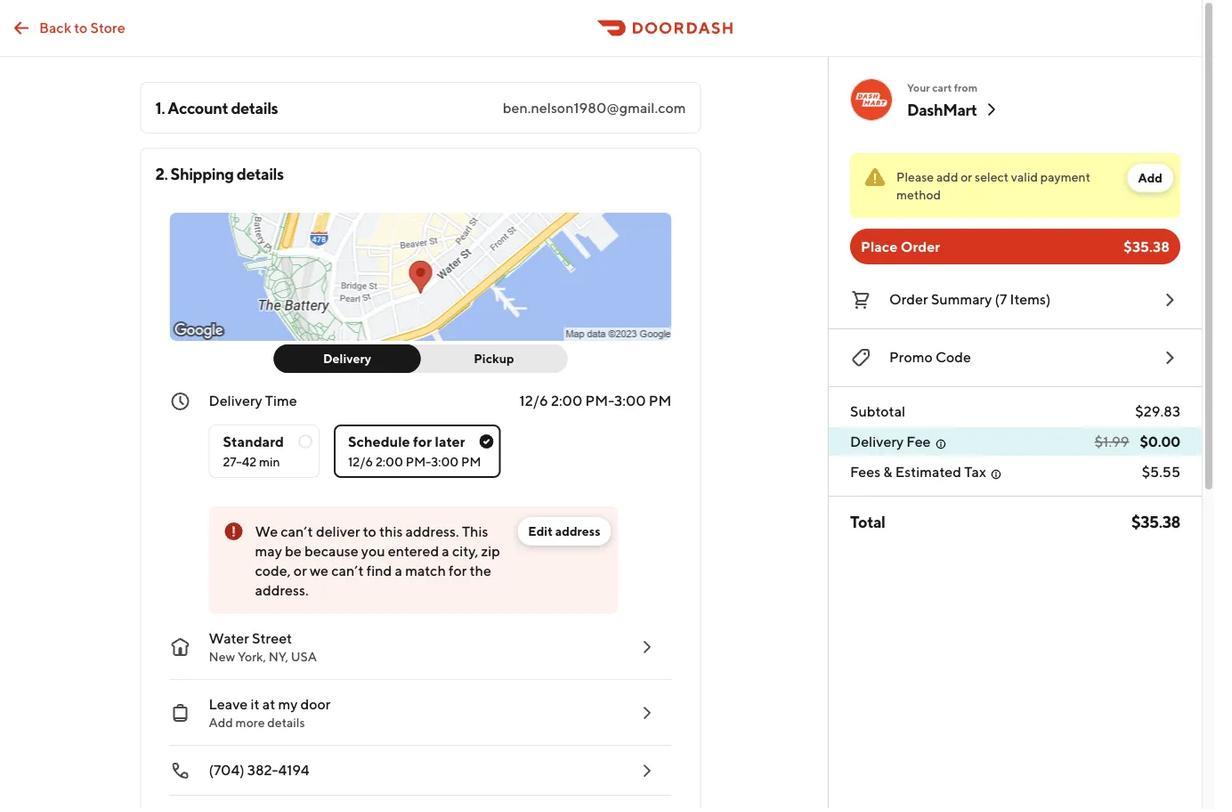 Task type: describe. For each thing, give the bounding box(es) containing it.
usa
[[291, 650, 317, 664]]

water
[[209, 630, 249, 647]]

(704)
[[209, 762, 244, 779]]

may
[[255, 543, 282, 560]]

please
[[897, 170, 934, 184]]

leave it at my door add more details
[[209, 696, 331, 730]]

$29.83
[[1136, 403, 1181, 420]]

edit address button
[[518, 517, 611, 546]]

payment
[[1041, 170, 1091, 184]]

or inside please add or select valid payment method
[[961, 170, 973, 184]]

york,
[[238, 650, 266, 664]]

0 vertical spatial can't
[[281, 523, 313, 540]]

ny,
[[269, 650, 288, 664]]

min
[[259, 455, 280, 469]]

water street new york,  ny,  usa
[[209, 630, 317, 664]]

1 horizontal spatial pm-
[[585, 392, 614, 409]]

2 horizontal spatial delivery
[[850, 433, 904, 450]]

it
[[251, 696, 260, 713]]

2. shipping details
[[155, 164, 284, 183]]

please add or select valid payment method
[[897, 170, 1091, 202]]

valid
[[1011, 170, 1038, 184]]

promo code
[[889, 349, 971, 366]]

we can't deliver to this address. this may be because you entered a city, zip code, or we can't find a match for the address.
[[255, 523, 500, 599]]

delivery time
[[209, 392, 297, 409]]

27–42 min
[[223, 455, 280, 469]]

entered
[[388, 543, 439, 560]]

cart
[[932, 81, 952, 93]]

1 horizontal spatial 12/6
[[520, 392, 548, 409]]

the
[[470, 562, 492, 579]]

Delivery radio
[[274, 345, 421, 373]]

items)
[[1010, 291, 1051, 308]]

delivery inside option
[[323, 351, 371, 366]]

details inside leave it at my door add more details
[[267, 715, 305, 730]]

this
[[379, 523, 403, 540]]

order inside button
[[889, 291, 928, 308]]

city,
[[452, 543, 478, 560]]

1 vertical spatial $35.38
[[1132, 512, 1181, 531]]

0 horizontal spatial 12/6
[[348, 455, 373, 469]]

add button
[[1128, 164, 1174, 192]]

at
[[262, 696, 275, 713]]

back
[[39, 19, 71, 36]]

0 vertical spatial pm
[[649, 392, 672, 409]]

4194
[[278, 762, 309, 779]]

summary
[[931, 291, 992, 308]]

more
[[236, 715, 265, 730]]

schedule for later
[[348, 433, 465, 450]]

back to store
[[39, 19, 125, 36]]

subtotal
[[850, 403, 906, 420]]

for inside we can't deliver to this address. this may be because you entered a city, zip code, or we can't find a match for the address.
[[449, 562, 467, 579]]

place
[[861, 238, 898, 255]]

Pickup radio
[[410, 345, 568, 373]]

tax
[[964, 463, 986, 480]]

1 vertical spatial delivery
[[209, 392, 262, 409]]

store
[[90, 19, 125, 36]]

details for 2. shipping details
[[237, 164, 284, 183]]

dashmart
[[907, 100, 977, 119]]

1 horizontal spatial 2:00
[[551, 392, 583, 409]]

later
[[435, 433, 465, 450]]

code
[[936, 349, 971, 366]]

zip
[[481, 543, 500, 560]]

from
[[954, 81, 978, 93]]

(704) 382-4194 button
[[155, 746, 672, 796]]

status containing please add or select valid payment method
[[850, 153, 1181, 218]]

place order
[[861, 238, 940, 255]]

address
[[555, 524, 601, 539]]

add inside leave it at my door add more details
[[209, 715, 233, 730]]

deliver
[[316, 523, 360, 540]]

back to store link
[[0, 10, 136, 46]]

add inside button
[[1138, 171, 1163, 185]]

order summary (7 items)
[[889, 291, 1051, 308]]

edit
[[528, 524, 553, 539]]

time
[[265, 392, 297, 409]]

we can't deliver to this address. this may be because you entered a city, zip code, or we can't find a match for the address. status
[[209, 507, 618, 614]]

or inside we can't deliver to this address. this may be because you entered a city, zip code, or we can't find a match for the address.
[[294, 562, 307, 579]]

0 vertical spatial a
[[442, 543, 449, 560]]

match
[[405, 562, 446, 579]]



Task type: vqa. For each thing, say whether or not it's contained in the screenshot.
the "Sope"
no



Task type: locate. For each thing, give the bounding box(es) containing it.
12/6 2:00 pm-3:00 pm
[[520, 392, 672, 409], [348, 455, 481, 469]]

leave
[[209, 696, 248, 713]]

27–42
[[223, 455, 257, 469]]

pm
[[649, 392, 672, 409], [461, 455, 481, 469]]

1 horizontal spatial for
[[449, 562, 467, 579]]

total
[[850, 512, 885, 531]]

1 vertical spatial a
[[395, 562, 402, 579]]

0 vertical spatial order
[[901, 238, 940, 255]]

1. account details
[[155, 98, 278, 117]]

0 horizontal spatial 3:00
[[431, 455, 459, 469]]

we
[[255, 523, 278, 540]]

promo
[[889, 349, 933, 366]]

a
[[442, 543, 449, 560], [395, 562, 402, 579]]

to up you
[[363, 523, 376, 540]]

0 vertical spatial address.
[[406, 523, 459, 540]]

estimated
[[896, 463, 962, 480]]

option group containing standard
[[209, 410, 672, 478]]

0 horizontal spatial 12/6 2:00 pm-3:00 pm
[[348, 455, 481, 469]]

0 horizontal spatial delivery
[[209, 392, 262, 409]]

for down city,
[[449, 562, 467, 579]]

0 horizontal spatial or
[[294, 562, 307, 579]]

1 vertical spatial can't
[[331, 562, 364, 579]]

0 horizontal spatial can't
[[281, 523, 313, 540]]

to inside 'link'
[[74, 19, 88, 36]]

2 vertical spatial details
[[267, 715, 305, 730]]

address. up entered on the left
[[406, 523, 459, 540]]

code,
[[255, 562, 291, 579]]

pm-
[[585, 392, 614, 409], [406, 455, 431, 469]]

1 vertical spatial add
[[209, 715, 233, 730]]

details
[[231, 98, 278, 117], [237, 164, 284, 183], [267, 715, 305, 730]]

0 horizontal spatial for
[[413, 433, 432, 450]]

delivery down subtotal
[[850, 433, 904, 450]]

1 horizontal spatial address.
[[406, 523, 459, 540]]

your cart from
[[907, 81, 978, 93]]

address. down code,
[[255, 582, 309, 599]]

can't down because
[[331, 562, 364, 579]]

add
[[937, 170, 958, 184]]

fees
[[850, 463, 881, 480]]

1 horizontal spatial 3:00
[[614, 392, 646, 409]]

0 vertical spatial pm-
[[585, 392, 614, 409]]

12/6 2:00 pm-3:00 pm inside "option group"
[[348, 455, 481, 469]]

new
[[209, 650, 235, 664]]

edit address
[[528, 524, 601, 539]]

to inside we can't deliver to this address. this may be because you entered a city, zip code, or we can't find a match for the address.
[[363, 523, 376, 540]]

for left the later
[[413, 433, 432, 450]]

1 horizontal spatial pm
[[649, 392, 672, 409]]

0 vertical spatial 3:00
[[614, 392, 646, 409]]

$5.55
[[1142, 463, 1181, 480]]

or left we on the left of page
[[294, 562, 307, 579]]

details for 1. account details
[[231, 98, 278, 117]]

0 horizontal spatial address.
[[255, 582, 309, 599]]

order summary (7 items) button
[[850, 286, 1181, 314]]

0 vertical spatial or
[[961, 170, 973, 184]]

0 vertical spatial details
[[231, 98, 278, 117]]

schedule
[[348, 433, 410, 450]]

add right payment
[[1138, 171, 1163, 185]]

0 horizontal spatial pm-
[[406, 455, 431, 469]]

my
[[278, 696, 298, 713]]

1 vertical spatial 12/6
[[348, 455, 373, 469]]

dashmart link
[[907, 99, 1002, 120]]

details right 1. account
[[231, 98, 278, 117]]

1 horizontal spatial to
[[363, 523, 376, 540]]

order right place
[[901, 238, 940, 255]]

a left city,
[[442, 543, 449, 560]]

delivery or pickup selector option group
[[274, 345, 568, 373]]

2:00
[[551, 392, 583, 409], [376, 455, 403, 469]]

1 horizontal spatial can't
[[331, 562, 364, 579]]

add down leave
[[209, 715, 233, 730]]

delivery up the schedule
[[323, 351, 371, 366]]

$0.00
[[1140, 433, 1181, 450]]

this
[[462, 523, 488, 540]]

because
[[304, 543, 359, 560]]

12/6 down pickup option
[[520, 392, 548, 409]]

0 vertical spatial to
[[74, 19, 88, 36]]

0 vertical spatial for
[[413, 433, 432, 450]]

$35.38 down $5.55 at the bottom right
[[1132, 512, 1181, 531]]

or right add
[[961, 170, 973, 184]]

1 vertical spatial 12/6 2:00 pm-3:00 pm
[[348, 455, 481, 469]]

status
[[850, 153, 1181, 218]]

12/6 down the schedule
[[348, 455, 373, 469]]

1 vertical spatial order
[[889, 291, 928, 308]]

2:00 down pickup option
[[551, 392, 583, 409]]

delivery
[[323, 351, 371, 366], [209, 392, 262, 409], [850, 433, 904, 450]]

(7
[[995, 291, 1007, 308]]

1 vertical spatial pm-
[[406, 455, 431, 469]]

1 vertical spatial 2:00
[[376, 455, 403, 469]]

0 horizontal spatial a
[[395, 562, 402, 579]]

can't up the 'be'
[[281, 523, 313, 540]]

0 horizontal spatial add
[[209, 715, 233, 730]]

delivery up standard
[[209, 392, 262, 409]]

1 vertical spatial 3:00
[[431, 455, 459, 469]]

1 horizontal spatial delivery
[[323, 351, 371, 366]]

1 vertical spatial address.
[[255, 582, 309, 599]]

method
[[897, 187, 941, 202]]

order left summary
[[889, 291, 928, 308]]

&
[[884, 463, 893, 480]]

None radio
[[209, 425, 320, 478], [334, 425, 501, 478], [209, 425, 320, 478], [334, 425, 501, 478]]

to
[[74, 19, 88, 36], [363, 523, 376, 540]]

1 horizontal spatial 12/6 2:00 pm-3:00 pm
[[520, 392, 672, 409]]

0 horizontal spatial to
[[74, 19, 88, 36]]

1 horizontal spatial or
[[961, 170, 973, 184]]

order
[[901, 238, 940, 255], [889, 291, 928, 308]]

$35.38 down add button
[[1124, 238, 1170, 255]]

382-
[[247, 762, 278, 779]]

1 vertical spatial details
[[237, 164, 284, 183]]

promo code button
[[850, 344, 1181, 372]]

0 horizontal spatial pm
[[461, 455, 481, 469]]

0 vertical spatial $35.38
[[1124, 238, 1170, 255]]

2:00 down the schedule
[[376, 455, 403, 469]]

option group
[[209, 410, 672, 478]]

$35.38
[[1124, 238, 1170, 255], [1132, 512, 1181, 531]]

0 vertical spatial add
[[1138, 171, 1163, 185]]

0 vertical spatial 2:00
[[551, 392, 583, 409]]

details right 2. shipping
[[237, 164, 284, 183]]

1 vertical spatial or
[[294, 562, 307, 579]]

select
[[975, 170, 1009, 184]]

1 horizontal spatial add
[[1138, 171, 1163, 185]]

door
[[301, 696, 331, 713]]

details down my
[[267, 715, 305, 730]]

0 vertical spatial 12/6 2:00 pm-3:00 pm
[[520, 392, 672, 409]]

2 vertical spatial delivery
[[850, 433, 904, 450]]

0 vertical spatial 12/6
[[520, 392, 548, 409]]

1 vertical spatial pm
[[461, 455, 481, 469]]

standard
[[223, 433, 284, 450]]

(704) 382-4194
[[209, 762, 309, 779]]

we
[[310, 562, 329, 579]]

1 vertical spatial to
[[363, 523, 376, 540]]

a right find
[[395, 562, 402, 579]]

1 horizontal spatial a
[[442, 543, 449, 560]]

add
[[1138, 171, 1163, 185], [209, 715, 233, 730]]

1. account
[[155, 98, 228, 117]]

pickup
[[474, 351, 514, 366]]

can't
[[281, 523, 313, 540], [331, 562, 364, 579]]

for
[[413, 433, 432, 450], [449, 562, 467, 579]]

your
[[907, 81, 930, 93]]

fee
[[907, 433, 931, 450]]

2. shipping
[[155, 164, 234, 183]]

find
[[367, 562, 392, 579]]

ben.nelson1980@gmail.com
[[503, 99, 686, 116]]

0 horizontal spatial 2:00
[[376, 455, 403, 469]]

be
[[285, 543, 302, 560]]

fees & estimated
[[850, 463, 962, 480]]

$1.99
[[1095, 433, 1130, 450]]

you
[[361, 543, 385, 560]]

to right back
[[74, 19, 88, 36]]

0 vertical spatial delivery
[[323, 351, 371, 366]]

street
[[252, 630, 292, 647]]

1 vertical spatial for
[[449, 562, 467, 579]]

address.
[[406, 523, 459, 540], [255, 582, 309, 599]]



